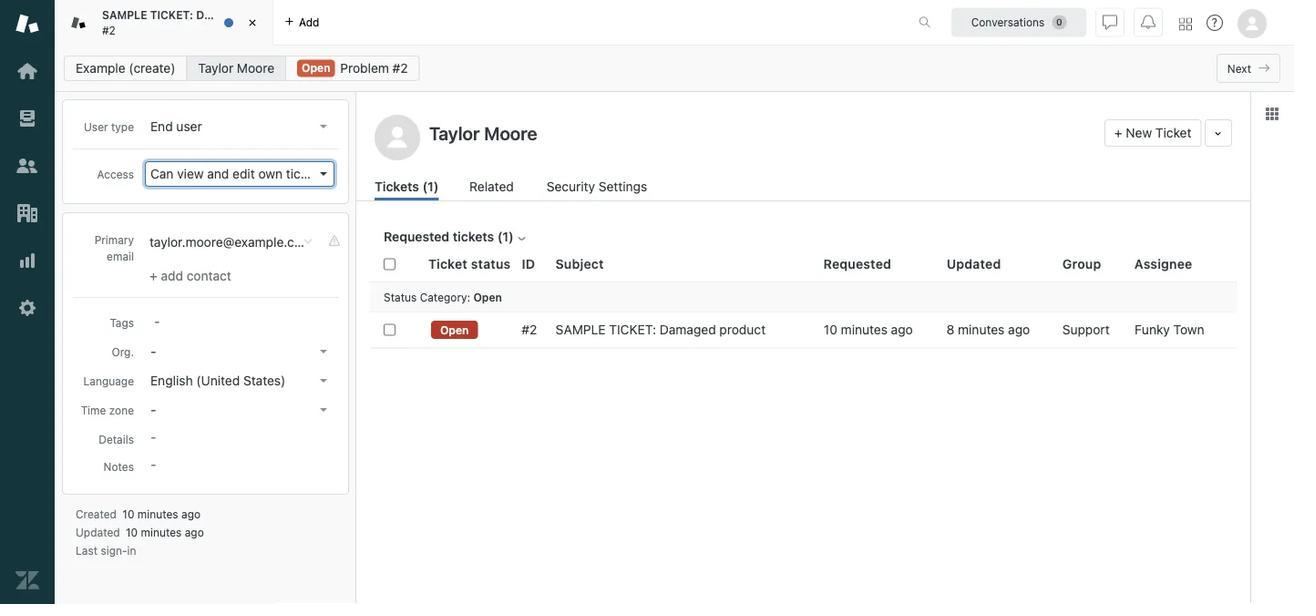 Task type: locate. For each thing, give the bounding box(es) containing it.
:
[[467, 291, 470, 303]]

sample down subject
[[556, 322, 606, 337]]

add
[[299, 16, 319, 29], [161, 268, 183, 283]]

example (create)
[[76, 61, 175, 76]]

tickets
[[286, 166, 325, 181], [453, 229, 494, 244]]

status category : open
[[384, 291, 502, 303]]

category
[[420, 291, 467, 303]]

None checkbox
[[384, 324, 396, 336]]

#2
[[102, 24, 116, 36], [393, 61, 408, 76], [522, 322, 537, 337]]

tickets up ticket status
[[453, 229, 494, 244]]

status
[[384, 291, 417, 303]]

requested inside "grid"
[[824, 256, 892, 271]]

1 vertical spatial tickets
[[453, 229, 494, 244]]

+ add contact
[[149, 268, 231, 283]]

sample ticket: damaged product link
[[556, 322, 766, 338]]

1 vertical spatial product
[[720, 322, 766, 337]]

0 horizontal spatial damaged
[[196, 9, 247, 21]]

(1) right tickets
[[422, 179, 439, 194]]

2 - from the top
[[150, 402, 156, 417]]

- button
[[145, 339, 335, 365], [145, 397, 335, 423]]

open down add popup button
[[302, 62, 330, 74]]

+ left contact
[[149, 268, 157, 283]]

details
[[99, 433, 134, 446]]

1 vertical spatial damaged
[[660, 322, 716, 337]]

2 arrow down image from the top
[[320, 172, 327, 176]]

ticket down requested tickets (1)
[[428, 256, 468, 271]]

updated inside created 10 minutes ago updated 10 minutes ago last sign-in
[[76, 526, 120, 539]]

1 horizontal spatial tickets
[[453, 229, 494, 244]]

sample ticket: damaged product
[[556, 322, 766, 337]]

user type
[[84, 120, 134, 133]]

1 horizontal spatial sample
[[556, 322, 606, 337]]

0 vertical spatial +
[[1115, 125, 1123, 140]]

0 horizontal spatial updated
[[76, 526, 120, 539]]

1 - from the top
[[150, 344, 156, 359]]

2 vertical spatial open
[[440, 324, 469, 336]]

0 vertical spatial open
[[302, 62, 330, 74]]

tabs tab list
[[55, 0, 900, 46]]

grid
[[356, 246, 1251, 604]]

1 horizontal spatial open
[[440, 324, 469, 336]]

open down category
[[440, 324, 469, 336]]

1 horizontal spatial (1)
[[498, 229, 514, 244]]

tab
[[55, 0, 292, 46]]

close image
[[243, 14, 262, 32]]

updated up 8 minutes ago
[[947, 256, 1001, 271]]

can view and edit own tickets only button
[[145, 161, 353, 187]]

1 vertical spatial ticket:
[[609, 322, 656, 337]]

product for sample ticket: damaged product
[[720, 322, 766, 337]]

button displays agent's chat status as invisible. image
[[1103, 15, 1118, 30]]

0 horizontal spatial add
[[161, 268, 183, 283]]

1 vertical spatial updated
[[76, 526, 120, 539]]

add left contact
[[161, 268, 183, 283]]

damaged for sample ticket: damaged product #2
[[196, 9, 247, 21]]

arrow down image for user type
[[320, 125, 327, 129]]

0 horizontal spatial requested
[[384, 229, 450, 244]]

product inside sample ticket: damaged product #2
[[250, 9, 292, 21]]

10 minutes ago
[[824, 322, 913, 337]]

1 - button from the top
[[145, 339, 335, 365]]

1 vertical spatial ticket
[[428, 256, 468, 271]]

0 horizontal spatial product
[[250, 9, 292, 21]]

1 horizontal spatial ticket
[[1156, 125, 1192, 140]]

1 vertical spatial -
[[150, 402, 156, 417]]

arrow down image for org.
[[320, 350, 327, 354]]

0 horizontal spatial #2
[[102, 24, 116, 36]]

english (united states)
[[150, 373, 286, 388]]

add button
[[273, 0, 330, 45]]

0 vertical spatial tickets
[[286, 166, 325, 181]]

tickets inside can view and edit own tickets only button
[[286, 166, 325, 181]]

assignee
[[1135, 256, 1193, 271]]

problem #2
[[340, 61, 408, 76]]

0 horizontal spatial tickets
[[286, 166, 325, 181]]

- right zone
[[150, 402, 156, 417]]

secondary element
[[55, 50, 1294, 87]]

views image
[[15, 107, 39, 130]]

+
[[1115, 125, 1123, 140], [149, 268, 157, 283]]

created
[[76, 508, 117, 520]]

org.
[[112, 345, 134, 358]]

zendesk support image
[[15, 12, 39, 36]]

ticket right new
[[1156, 125, 1192, 140]]

4 arrow down image from the top
[[320, 408, 327, 412]]

- button for time zone
[[145, 397, 335, 423]]

0 vertical spatial -
[[150, 344, 156, 359]]

1 horizontal spatial product
[[720, 322, 766, 337]]

None text field
[[424, 119, 1097, 147]]

#2 up example
[[102, 24, 116, 36]]

0 vertical spatial sample
[[102, 9, 147, 21]]

ticket
[[1156, 125, 1192, 140], [428, 256, 468, 271]]

0 horizontal spatial sample
[[102, 9, 147, 21]]

0 vertical spatial ticket
[[1156, 125, 1192, 140]]

0 vertical spatial requested
[[384, 229, 450, 244]]

moore
[[237, 61, 274, 76]]

0 vertical spatial damaged
[[196, 9, 247, 21]]

- for org.
[[150, 344, 156, 359]]

zone
[[109, 404, 134, 417]]

sample up example (create)
[[102, 9, 147, 21]]

funky town
[[1135, 322, 1205, 337]]

(united
[[196, 373, 240, 388]]

+ new ticket button
[[1105, 119, 1202, 147]]

requested for requested
[[824, 256, 892, 271]]

0 vertical spatial #2
[[102, 24, 116, 36]]

requested up '10 minutes ago'
[[824, 256, 892, 271]]

1 horizontal spatial updated
[[947, 256, 1001, 271]]

- right org.
[[150, 344, 156, 359]]

arrow down image inside end user button
[[320, 125, 327, 129]]

sample inside sample ticket: damaged product #2
[[102, 9, 147, 21]]

tab containing sample ticket: damaged product
[[55, 0, 292, 46]]

0 vertical spatial ticket:
[[150, 9, 193, 21]]

sample
[[102, 9, 147, 21], [556, 322, 606, 337]]

subject
[[556, 256, 604, 271]]

arrow down image
[[320, 125, 327, 129], [320, 172, 327, 176], [320, 350, 327, 354], [320, 408, 327, 412]]

#2 right problem
[[393, 61, 408, 76]]

3 arrow down image from the top
[[320, 350, 327, 354]]

damaged for sample ticket: damaged product
[[660, 322, 716, 337]]

edit
[[233, 166, 255, 181]]

main element
[[0, 0, 55, 604]]

tickets right own
[[286, 166, 325, 181]]

#2 inside sample ticket: damaged product #2
[[102, 24, 116, 36]]

example
[[76, 61, 125, 76]]

+ left new
[[1115, 125, 1123, 140]]

open right :
[[473, 291, 502, 303]]

0 vertical spatial - button
[[145, 339, 335, 365]]

1 horizontal spatial damaged
[[660, 322, 716, 337]]

2 - button from the top
[[145, 397, 335, 423]]

1 vertical spatial (1)
[[498, 229, 514, 244]]

conversations button
[[952, 8, 1087, 37]]

add right close icon
[[299, 16, 319, 29]]

ticket:
[[150, 9, 193, 21], [609, 322, 656, 337]]

- button up english (united states) button
[[145, 339, 335, 365]]

1 horizontal spatial ticket:
[[609, 322, 656, 337]]

#2 down id
[[522, 322, 537, 337]]

can view and edit own tickets only
[[150, 166, 353, 181]]

10
[[824, 322, 838, 337], [122, 508, 134, 520], [126, 526, 138, 539]]

2 vertical spatial #2
[[522, 322, 537, 337]]

1 vertical spatial +
[[149, 268, 157, 283]]

- button down english (united states) button
[[145, 397, 335, 423]]

view
[[177, 166, 204, 181]]

primary email
[[94, 233, 134, 263]]

0 horizontal spatial ticket
[[428, 256, 468, 271]]

1 horizontal spatial +
[[1115, 125, 1123, 140]]

damaged
[[196, 9, 247, 21], [660, 322, 716, 337]]

+ for + new ticket
[[1115, 125, 1123, 140]]

(1) up status
[[498, 229, 514, 244]]

0 horizontal spatial open
[[302, 62, 330, 74]]

apps image
[[1265, 107, 1280, 121]]

0 horizontal spatial ticket:
[[150, 9, 193, 21]]

requested
[[384, 229, 450, 244], [824, 256, 892, 271]]

only
[[329, 166, 353, 181]]

(create)
[[129, 61, 175, 76]]

0 horizontal spatial +
[[149, 268, 157, 283]]

product for sample ticket: damaged product #2
[[250, 9, 292, 21]]

access
[[97, 168, 134, 180]]

arrow down image inside can view and edit own tickets only button
[[320, 172, 327, 176]]

damaged inside sample ticket: damaged product link
[[660, 322, 716, 337]]

primary
[[94, 233, 134, 246]]

1 horizontal spatial requested
[[824, 256, 892, 271]]

1 horizontal spatial #2
[[393, 61, 408, 76]]

end user button
[[145, 114, 335, 139]]

1 vertical spatial sample
[[556, 322, 606, 337]]

ticket: inside sample ticket: damaged product #2
[[150, 9, 193, 21]]

0 vertical spatial add
[[299, 16, 319, 29]]

related link
[[470, 177, 516, 201]]

1 horizontal spatial add
[[299, 16, 319, 29]]

updated
[[947, 256, 1001, 271], [76, 526, 120, 539]]

tags
[[110, 316, 134, 329]]

1 vertical spatial - button
[[145, 397, 335, 423]]

1 vertical spatial #2
[[393, 61, 408, 76]]

and
[[207, 166, 229, 181]]

2 horizontal spatial open
[[473, 291, 502, 303]]

open
[[302, 62, 330, 74], [473, 291, 502, 303], [440, 324, 469, 336]]

notes
[[104, 460, 134, 473]]

0 horizontal spatial (1)
[[422, 179, 439, 194]]

damaged inside sample ticket: damaged product #2
[[196, 9, 247, 21]]

arrow down image for time zone
[[320, 408, 327, 412]]

(1)
[[422, 179, 439, 194], [498, 229, 514, 244]]

+ inside button
[[1115, 125, 1123, 140]]

- field
[[147, 311, 335, 331]]

1 arrow down image from the top
[[320, 125, 327, 129]]

requested up select all tickets checkbox
[[384, 229, 450, 244]]

ticket: for sample ticket: damaged product
[[609, 322, 656, 337]]

-
[[150, 344, 156, 359], [150, 402, 156, 417]]

product
[[250, 9, 292, 21], [720, 322, 766, 337]]

updated down created at the bottom
[[76, 526, 120, 539]]

Select All Tickets checkbox
[[384, 258, 396, 270]]

1 vertical spatial requested
[[824, 256, 892, 271]]

ticket inside + new ticket button
[[1156, 125, 1192, 140]]

0 vertical spatial product
[[250, 9, 292, 21]]

last
[[76, 544, 98, 557]]



Task type: describe. For each thing, give the bounding box(es) containing it.
sample ticket: damaged product #2
[[102, 9, 292, 36]]

sign-
[[101, 544, 127, 557]]

id
[[522, 256, 535, 271]]

next button
[[1217, 54, 1281, 83]]

customers image
[[15, 154, 39, 178]]

end user
[[150, 119, 202, 134]]

+ for + add contact
[[149, 268, 157, 283]]

1 vertical spatial open
[[473, 291, 502, 303]]

tickets (1)
[[375, 179, 439, 194]]

- button for org.
[[145, 339, 335, 365]]

user
[[84, 120, 108, 133]]

admin image
[[15, 296, 39, 320]]

taylor moore link
[[186, 56, 286, 81]]

reporting image
[[15, 249, 39, 273]]

0 vertical spatial (1)
[[422, 179, 439, 194]]

zendesk image
[[15, 569, 39, 592]]

example (create) button
[[64, 56, 187, 81]]

in
[[127, 544, 136, 557]]

- for time zone
[[150, 402, 156, 417]]

time zone
[[81, 404, 134, 417]]

problem
[[340, 61, 389, 76]]

type
[[111, 120, 134, 133]]

8
[[947, 322, 955, 337]]

security settings
[[547, 179, 647, 194]]

english (united states) button
[[145, 368, 335, 394]]

+ new ticket
[[1115, 125, 1192, 140]]

requested tickets (1)
[[384, 229, 514, 244]]

8 minutes ago
[[947, 322, 1030, 337]]

next
[[1228, 62, 1251, 75]]

notifications image
[[1141, 15, 1156, 30]]

security
[[547, 179, 595, 194]]

1 vertical spatial 10
[[122, 508, 134, 520]]

taylor
[[198, 61, 233, 76]]

arrow down image
[[320, 379, 327, 383]]

organizations image
[[15, 201, 39, 225]]

#2 inside secondary 'element'
[[393, 61, 408, 76]]

support
[[1063, 322, 1110, 337]]

2 vertical spatial 10
[[126, 526, 138, 539]]

related
[[470, 179, 514, 194]]

sample for sample ticket: damaged product
[[556, 322, 606, 337]]

requested for requested tickets (1)
[[384, 229, 450, 244]]

email
[[107, 250, 134, 263]]

contact
[[187, 268, 231, 283]]

status
[[471, 256, 511, 271]]

language
[[83, 375, 134, 387]]

get help image
[[1207, 15, 1223, 31]]

ticket status
[[428, 256, 511, 271]]

zendesk products image
[[1179, 18, 1192, 31]]

created 10 minutes ago updated 10 minutes ago last sign-in
[[76, 508, 204, 557]]

open inside secondary 'element'
[[302, 62, 330, 74]]

get started image
[[15, 59, 39, 83]]

own
[[258, 166, 283, 181]]

tickets (1) link
[[375, 177, 439, 201]]

sample for sample ticket: damaged product #2
[[102, 9, 147, 21]]

user
[[176, 119, 202, 134]]

ticket: for sample ticket: damaged product #2
[[150, 9, 193, 21]]

2 horizontal spatial #2
[[522, 322, 537, 337]]

group
[[1063, 256, 1102, 271]]

conversations
[[971, 16, 1045, 29]]

0 vertical spatial updated
[[947, 256, 1001, 271]]

0 vertical spatial 10
[[824, 322, 838, 337]]

grid containing ticket status
[[356, 246, 1251, 604]]

end
[[150, 119, 173, 134]]

town
[[1174, 322, 1205, 337]]

english
[[150, 373, 193, 388]]

new
[[1126, 125, 1152, 140]]

1 vertical spatial add
[[161, 268, 183, 283]]

funky
[[1135, 322, 1170, 337]]

can
[[150, 166, 174, 181]]

settings
[[599, 179, 647, 194]]

states)
[[243, 373, 286, 388]]

taylor moore
[[198, 61, 274, 76]]

arrow down image for access
[[320, 172, 327, 176]]

taylor.moore@example.com
[[149, 235, 313, 250]]

tickets
[[375, 179, 419, 194]]

security settings link
[[547, 177, 653, 201]]

add inside add popup button
[[299, 16, 319, 29]]

time
[[81, 404, 106, 417]]



Task type: vqa. For each thing, say whether or not it's contained in the screenshot.
(1)
yes



